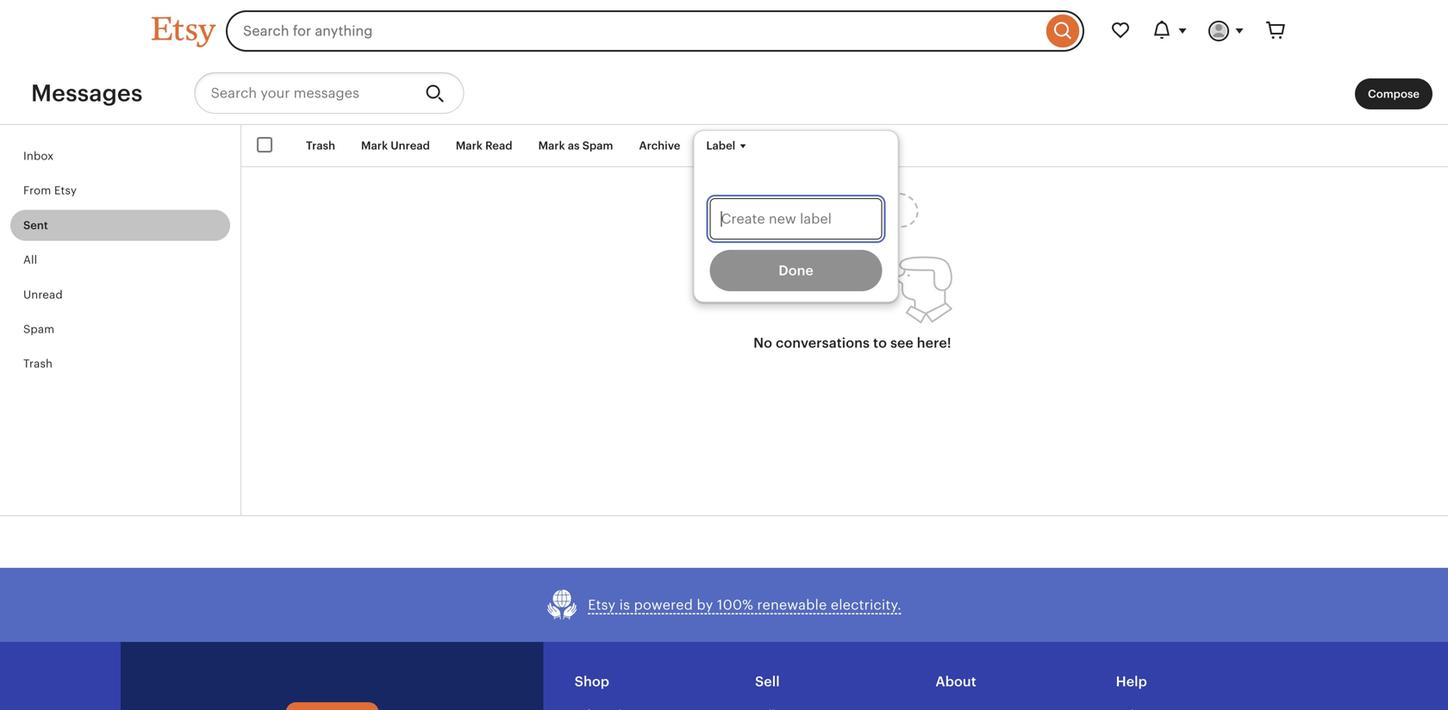 Task type: vqa. For each thing, say whether or not it's contained in the screenshot.
down
no



Task type: locate. For each thing, give the bounding box(es) containing it.
mark left as
[[538, 139, 565, 152]]

2 mark from the left
[[456, 139, 483, 152]]

banner
[[121, 0, 1327, 62]]

about
[[935, 674, 976, 690]]

1 horizontal spatial spam
[[582, 139, 613, 152]]

spam down all on the left of page
[[23, 323, 55, 336]]

unread
[[391, 139, 430, 152], [23, 288, 63, 301]]

conversations
[[776, 335, 870, 351]]

etsy inside button
[[588, 597, 616, 613]]

Search for anything text field
[[226, 10, 1042, 52]]

3 mark from the left
[[538, 139, 565, 152]]

0 horizontal spatial etsy
[[54, 184, 77, 197]]

etsy
[[54, 184, 77, 197], [588, 597, 616, 613]]

done button
[[710, 250, 882, 291]]

shop
[[575, 674, 609, 690]]

1 mark from the left
[[361, 139, 388, 152]]

spam
[[582, 139, 613, 152], [23, 323, 55, 336]]

unread inside button
[[391, 139, 430, 152]]

as
[[568, 139, 580, 152]]

no
[[753, 335, 772, 351]]

etsy right the from at the left top of page
[[54, 184, 77, 197]]

see
[[890, 335, 914, 351]]

inbox
[[23, 150, 54, 162]]

etsy left is
[[588, 597, 616, 613]]

from etsy
[[23, 184, 77, 197]]

0 vertical spatial trash
[[306, 139, 335, 152]]

1 vertical spatial etsy
[[588, 597, 616, 613]]

1 horizontal spatial unread
[[391, 139, 430, 152]]

etsy is powered by 100% renewable electricity. button
[[547, 589, 902, 622]]

100%
[[717, 597, 753, 613]]

trash
[[306, 139, 335, 152], [23, 357, 53, 370]]

unread left mark read
[[391, 139, 430, 152]]

mark read
[[456, 139, 512, 152]]

0 vertical spatial unread
[[391, 139, 430, 152]]

mark for mark as spam
[[538, 139, 565, 152]]

mark unread
[[361, 139, 430, 152]]

mark right the trash button
[[361, 139, 388, 152]]

1 horizontal spatial mark
[[456, 139, 483, 152]]

spam right as
[[582, 139, 613, 152]]

None search field
[[226, 10, 1084, 52]]

unread down all on the left of page
[[23, 288, 63, 301]]

1 vertical spatial trash
[[23, 357, 53, 370]]

mark
[[361, 139, 388, 152], [456, 139, 483, 152], [538, 139, 565, 152]]

read
[[485, 139, 512, 152]]

0 vertical spatial spam
[[582, 139, 613, 152]]

label button
[[693, 130, 764, 161]]

1 vertical spatial unread
[[23, 288, 63, 301]]

0 horizontal spatial spam
[[23, 323, 55, 336]]

here!
[[917, 335, 951, 351]]

2 horizontal spatial mark
[[538, 139, 565, 152]]

sell
[[755, 674, 780, 690]]

mark for mark unread
[[361, 139, 388, 152]]

1 horizontal spatial etsy
[[588, 597, 616, 613]]

etsy is powered by 100% renewable electricity.
[[588, 597, 902, 613]]

mark left read
[[456, 139, 483, 152]]

0 horizontal spatial unread
[[23, 288, 63, 301]]

1 horizontal spatial trash
[[306, 139, 335, 152]]

sent
[[23, 219, 48, 232]]

mark as spam
[[538, 139, 613, 152]]

page 1 image
[[752, 193, 952, 324]]

trash button
[[293, 130, 348, 161]]

0 horizontal spatial mark
[[361, 139, 388, 152]]



Task type: describe. For each thing, give the bounding box(es) containing it.
powered
[[634, 597, 693, 613]]

to
[[873, 335, 887, 351]]

0 horizontal spatial trash
[[23, 357, 53, 370]]

mark as spam button
[[525, 130, 626, 161]]

Create new label text field
[[710, 198, 882, 240]]

trash inside button
[[306, 139, 335, 152]]

1 vertical spatial spam
[[23, 323, 55, 336]]

from
[[23, 184, 51, 197]]

Search your messages text field
[[194, 72, 412, 114]]

messages
[[31, 80, 143, 106]]

done menu
[[694, 162, 898, 302]]

all link
[[10, 244, 230, 276]]

all
[[23, 253, 37, 266]]

spam link
[[10, 314, 230, 345]]

mark read button
[[443, 130, 525, 161]]

help
[[1116, 674, 1147, 690]]

0 vertical spatial etsy
[[54, 184, 77, 197]]

unread link
[[10, 279, 230, 310]]

done
[[778, 263, 813, 279]]

compose button
[[1355, 78, 1433, 110]]

inbox link
[[10, 140, 230, 172]]

no conversations to see here!
[[753, 335, 951, 351]]

renewable
[[757, 597, 827, 613]]

mark for mark read
[[456, 139, 483, 152]]

by
[[697, 597, 713, 613]]

label
[[706, 139, 735, 152]]

is
[[619, 597, 630, 613]]

mark unread button
[[348, 130, 443, 161]]

sent link
[[10, 210, 230, 241]]

compose
[[1368, 87, 1420, 100]]

from etsy link
[[10, 175, 230, 206]]

electricity.
[[831, 597, 902, 613]]

spam inside button
[[582, 139, 613, 152]]

trash link
[[10, 348, 230, 380]]

archive
[[639, 139, 680, 152]]

archive button
[[626, 130, 693, 161]]



